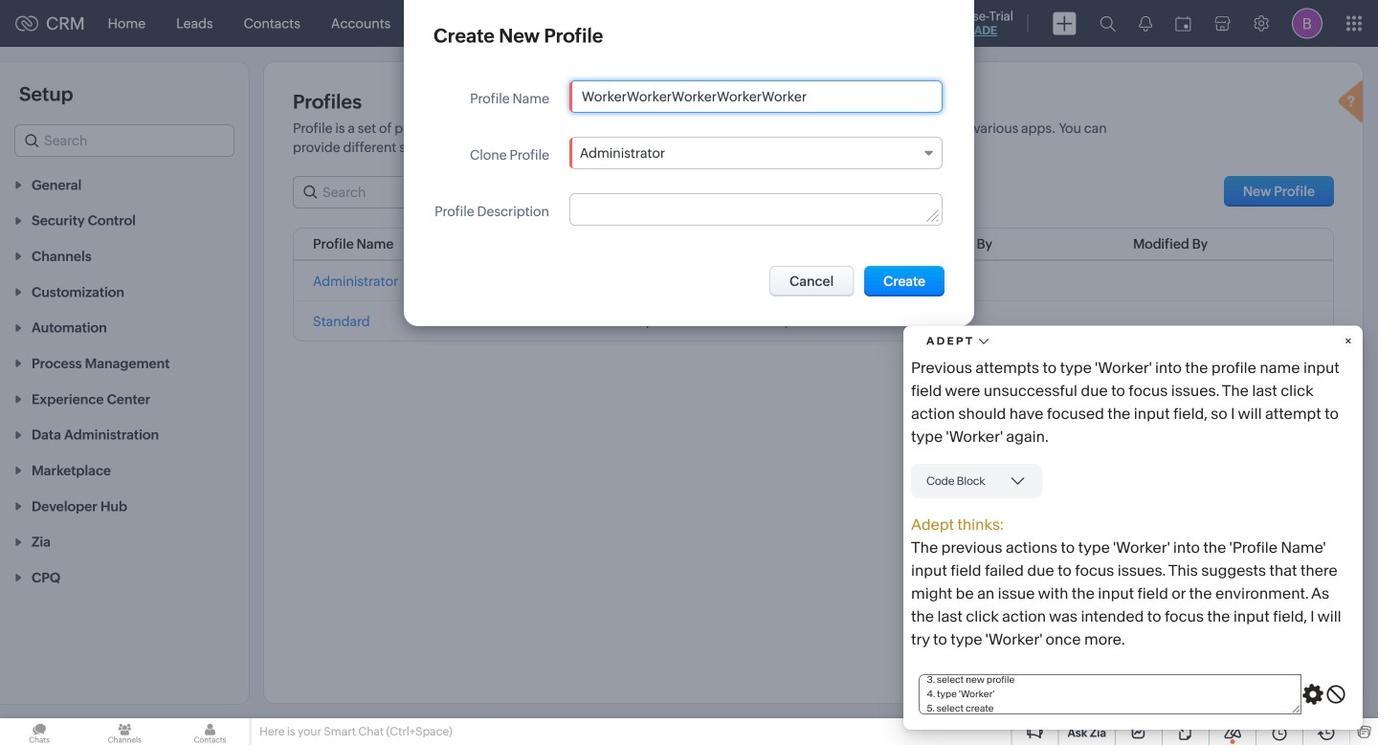 Task type: describe. For each thing, give the bounding box(es) containing it.
logo image
[[15, 16, 38, 31]]

chats image
[[0, 719, 79, 746]]

profile image
[[1292, 8, 1323, 39]]

create menu image
[[1053, 12, 1077, 35]]

help image
[[1334, 78, 1373, 130]]



Task type: vqa. For each thing, say whether or not it's contained in the screenshot.
2023 inside the CLOSING Nov 17, 2023
no



Task type: locate. For each thing, give the bounding box(es) containing it.
channels image
[[85, 719, 164, 746]]

None text field
[[570, 81, 942, 112]]

search element
[[1088, 0, 1128, 47]]

calendar image
[[1175, 16, 1192, 31]]

signals element
[[1128, 0, 1164, 47]]

Search text field
[[294, 177, 483, 208]]

None field
[[569, 137, 943, 169]]

create menu element
[[1041, 0, 1088, 46]]

profile element
[[1281, 0, 1334, 46]]

contacts image
[[171, 719, 249, 746]]

None text field
[[570, 194, 942, 225]]

signals image
[[1139, 15, 1152, 32]]

search image
[[1100, 15, 1116, 32]]



